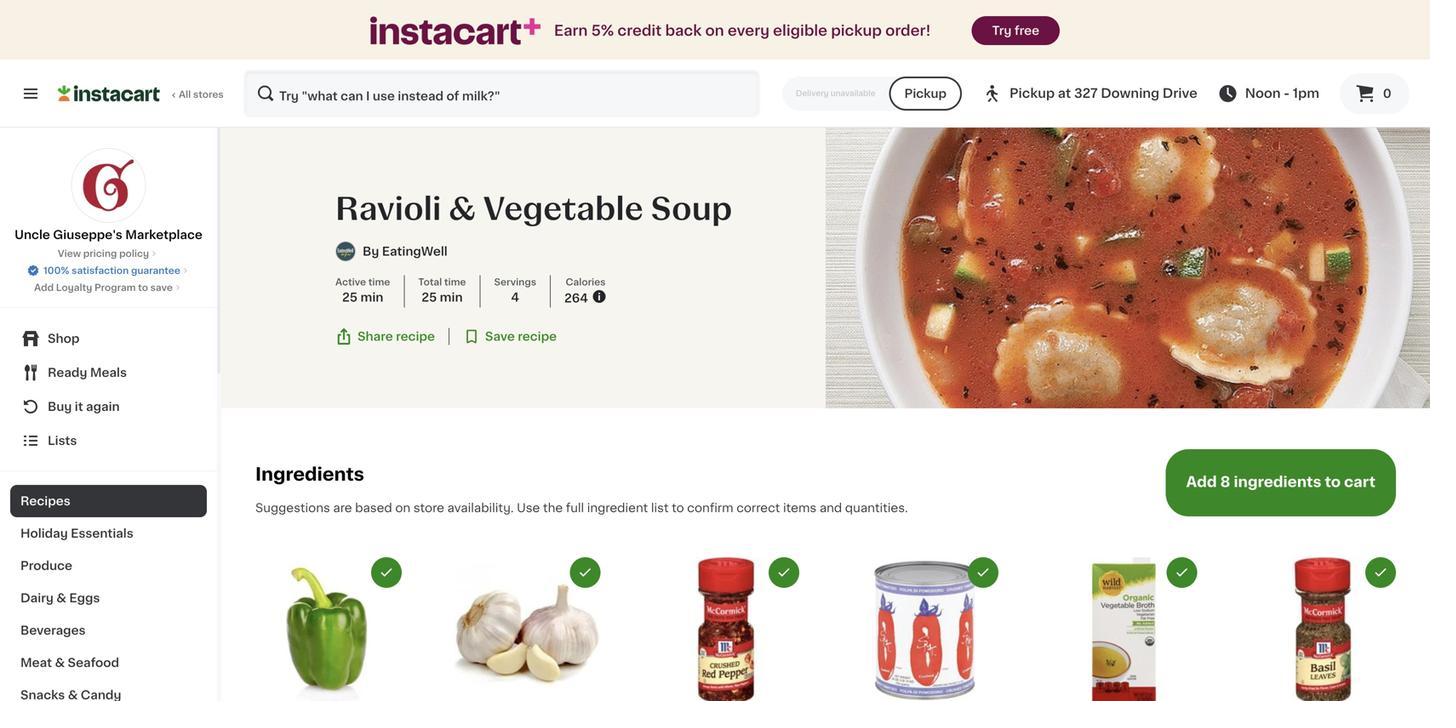 Task type: locate. For each thing, give the bounding box(es) containing it.
time for total time 25 min
[[444, 278, 466, 287]]

25
[[342, 292, 358, 304], [422, 292, 437, 304]]

beverages
[[20, 625, 86, 637]]

service type group
[[782, 77, 962, 111]]

25 inside active time 25 min
[[342, 292, 358, 304]]

min inside active time 25 min
[[361, 292, 383, 304]]

pickup left 'at'
[[1010, 87, 1055, 100]]

add down "100%"
[[34, 283, 54, 293]]

25 down active
[[342, 292, 358, 304]]

giuseppe's
[[53, 229, 122, 241]]

to left the cart
[[1325, 475, 1341, 490]]

uncle
[[15, 229, 50, 241]]

1 vertical spatial to
[[1325, 475, 1341, 490]]

ingredients
[[1234, 475, 1322, 490]]

2 min from the left
[[440, 292, 463, 304]]

time inside total time 25 min
[[444, 278, 466, 287]]

loyalty
[[56, 283, 92, 293]]

essentials
[[71, 528, 133, 540]]

add for add loyalty program to save
[[34, 283, 54, 293]]

save recipe button
[[463, 328, 557, 345]]

try
[[992, 25, 1012, 37]]

4 unselect item image from the left
[[976, 565, 991, 581]]

1 horizontal spatial 25
[[422, 292, 437, 304]]

3 unselect item image from the left
[[777, 565, 792, 581]]

1pm
[[1293, 87, 1320, 100]]

add 8 ingredients to cart
[[1187, 475, 1376, 490]]

& for dairy
[[56, 593, 66, 605]]

on right back
[[705, 23, 724, 38]]

1 time from the left
[[368, 278, 390, 287]]

2 vertical spatial to
[[672, 502, 684, 514]]

marketplace
[[125, 229, 203, 241]]

0 horizontal spatial time
[[368, 278, 390, 287]]

holiday
[[20, 528, 68, 540]]

add
[[34, 283, 54, 293], [1187, 475, 1217, 490]]

pickup inside popup button
[[1010, 87, 1055, 100]]

min down total
[[440, 292, 463, 304]]

2 horizontal spatial to
[[1325, 475, 1341, 490]]

& left eggs
[[56, 593, 66, 605]]

confirm
[[687, 502, 734, 514]]

& right meat
[[55, 657, 65, 669]]

4
[[511, 292, 520, 304]]

time right total
[[444, 278, 466, 287]]

ready meals
[[48, 367, 127, 379]]

& inside meat & seafood link
[[55, 657, 65, 669]]

recipe
[[396, 331, 435, 343], [518, 331, 557, 343]]

unselect item image
[[379, 565, 394, 581], [578, 565, 593, 581], [777, 565, 792, 581], [976, 565, 991, 581], [1175, 565, 1190, 581], [1374, 565, 1389, 581]]

1 horizontal spatial on
[[705, 23, 724, 38]]

to right 'list'
[[672, 502, 684, 514]]

2 recipe from the left
[[518, 331, 557, 343]]

ravioli & vegetable soup image
[[826, 128, 1431, 409]]

holiday essentials
[[20, 528, 133, 540]]

pickup inside button
[[905, 88, 947, 100]]

0 vertical spatial &
[[449, 194, 476, 224]]

total
[[418, 278, 442, 287]]

5 product group from the left
[[1051, 558, 1198, 702]]

0 horizontal spatial to
[[138, 283, 148, 293]]

0 vertical spatial add
[[34, 283, 54, 293]]

add inside button
[[1187, 475, 1217, 490]]

327
[[1074, 87, 1098, 100]]

0 horizontal spatial 25
[[342, 292, 358, 304]]

satisfaction
[[72, 266, 129, 275]]

min for total time 25 min
[[440, 292, 463, 304]]

to
[[138, 283, 148, 293], [1325, 475, 1341, 490], [672, 502, 684, 514]]

to inside "add loyalty program to save" link
[[138, 283, 148, 293]]

pickup at 327 downing drive button
[[983, 70, 1198, 118]]

4 product group from the left
[[852, 558, 999, 702]]

unselect item image for third product group
[[777, 565, 792, 581]]

pickup down "order!"
[[905, 88, 947, 100]]

time
[[368, 278, 390, 287], [444, 278, 466, 287]]

time for active time 25 min
[[368, 278, 390, 287]]

active
[[336, 278, 366, 287]]

list
[[651, 502, 669, 514]]

2 unselect item image from the left
[[578, 565, 593, 581]]

1 horizontal spatial min
[[440, 292, 463, 304]]

based
[[355, 502, 392, 514]]

1 horizontal spatial pickup
[[1010, 87, 1055, 100]]

1 horizontal spatial add
[[1187, 475, 1217, 490]]

downing
[[1101, 87, 1160, 100]]

1 25 from the left
[[342, 292, 358, 304]]

0 vertical spatial to
[[138, 283, 148, 293]]

time inside active time 25 min
[[368, 278, 390, 287]]

1 horizontal spatial time
[[444, 278, 466, 287]]

add loyalty program to save link
[[34, 281, 183, 295]]

1 min from the left
[[361, 292, 383, 304]]

at
[[1058, 87, 1071, 100]]

product group
[[255, 558, 402, 702], [454, 558, 601, 702], [653, 558, 800, 702], [852, 558, 999, 702], [1051, 558, 1198, 702], [1250, 558, 1396, 702]]

availability.
[[448, 502, 514, 514]]

recipe right share
[[396, 331, 435, 343]]

to for ingredients
[[1325, 475, 1341, 490]]

items
[[783, 502, 817, 514]]

1 vertical spatial add
[[1187, 475, 1217, 490]]

100%
[[44, 266, 69, 275]]

add loyalty program to save
[[34, 283, 173, 293]]

to inside add 8 ingredients to cart button
[[1325, 475, 1341, 490]]

1 horizontal spatial recipe
[[518, 331, 557, 343]]

unselect item image for 4th product group from left
[[976, 565, 991, 581]]

ready meals button
[[10, 356, 207, 390]]

ingredients
[[255, 466, 364, 484]]

0
[[1383, 88, 1392, 100]]

add 8 ingredients to cart button
[[1166, 450, 1397, 517]]

1 vertical spatial on
[[395, 502, 411, 514]]

try free
[[992, 25, 1040, 37]]

25 down total
[[422, 292, 437, 304]]

recipe inside 'save recipe' button
[[518, 331, 557, 343]]

soup
[[651, 194, 733, 224]]

add left the 8
[[1187, 475, 1217, 490]]

pricing
[[83, 249, 117, 258]]

save recipe
[[485, 331, 557, 343]]

6 unselect item image from the left
[[1374, 565, 1389, 581]]

ready meals link
[[10, 356, 207, 390]]

0 horizontal spatial min
[[361, 292, 383, 304]]

again
[[86, 401, 120, 413]]

on left store
[[395, 502, 411, 514]]

recipe inside share recipe button
[[396, 331, 435, 343]]

all stores link
[[58, 70, 225, 118]]

earn
[[554, 23, 588, 38]]

25 inside total time 25 min
[[422, 292, 437, 304]]

all
[[179, 90, 191, 99]]

noon - 1pm
[[1246, 87, 1320, 100]]

2 time from the left
[[444, 278, 466, 287]]

5 unselect item image from the left
[[1175, 565, 1190, 581]]

time right active
[[368, 278, 390, 287]]

& for meat
[[55, 657, 65, 669]]

meals
[[90, 367, 127, 379]]

free
[[1015, 25, 1040, 37]]

1 vertical spatial &
[[56, 593, 66, 605]]

2 vertical spatial &
[[55, 657, 65, 669]]

0 horizontal spatial recipe
[[396, 331, 435, 343]]

to left save
[[138, 283, 148, 293]]

1 product group from the left
[[255, 558, 402, 702]]

1 recipe from the left
[[396, 331, 435, 343]]

recipe right 'save'
[[518, 331, 557, 343]]

noon
[[1246, 87, 1281, 100]]

calories
[[566, 278, 606, 287]]

1 unselect item image from the left
[[379, 565, 394, 581]]

0 horizontal spatial add
[[34, 283, 54, 293]]

suggestions are based on store availability. use the full ingredient list to confirm correct items and quantities.
[[255, 502, 908, 514]]

min inside total time 25 min
[[440, 292, 463, 304]]

min down active
[[361, 292, 383, 304]]

2 25 from the left
[[422, 292, 437, 304]]

pickup
[[1010, 87, 1055, 100], [905, 88, 947, 100]]

0 horizontal spatial pickup
[[905, 88, 947, 100]]

& inside dairy & eggs link
[[56, 593, 66, 605]]

unselect item image for fifth product group from the right
[[578, 565, 593, 581]]

1 horizontal spatial to
[[672, 502, 684, 514]]

None search field
[[244, 70, 760, 118]]

& right ravioli at the top left of page
[[449, 194, 476, 224]]

lists
[[48, 435, 77, 447]]

min for active time 25 min
[[361, 292, 383, 304]]

eggs
[[69, 593, 100, 605]]



Task type: describe. For each thing, give the bounding box(es) containing it.
by
[[363, 246, 379, 258]]

meat
[[20, 657, 52, 669]]

6 product group from the left
[[1250, 558, 1396, 702]]

lists link
[[10, 424, 207, 458]]

save
[[150, 283, 173, 293]]

unselect item image for 1st product group from right
[[1374, 565, 1389, 581]]

uncle giuseppe's marketplace logo image
[[71, 148, 146, 223]]

all stores
[[179, 90, 224, 99]]

264
[[565, 293, 588, 305]]

add for add 8 ingredients to cart
[[1187, 475, 1217, 490]]

meat & seafood link
[[10, 647, 207, 680]]

servings 4
[[494, 278, 536, 304]]

100% satisfaction guarantee
[[44, 266, 180, 275]]

to for program
[[138, 283, 148, 293]]

3 product group from the left
[[653, 558, 800, 702]]

ingredient
[[587, 502, 648, 514]]

it
[[75, 401, 83, 413]]

stores
[[193, 90, 224, 99]]

view
[[58, 249, 81, 258]]

and
[[820, 502, 842, 514]]

Search field
[[245, 72, 759, 116]]

recipe for share recipe
[[396, 331, 435, 343]]

produce
[[20, 560, 72, 572]]

pickup at 327 downing drive
[[1010, 87, 1198, 100]]

8
[[1221, 475, 1231, 490]]

drive
[[1163, 87, 1198, 100]]

pickup
[[831, 23, 882, 38]]

shop link
[[10, 322, 207, 356]]

0 horizontal spatial on
[[395, 502, 411, 514]]

ravioli
[[336, 194, 441, 224]]

active time 25 min
[[336, 278, 390, 304]]

eatingwell
[[382, 246, 448, 258]]

recipes link
[[10, 485, 207, 518]]

back
[[665, 23, 702, 38]]

pickup for pickup at 327 downing drive
[[1010, 87, 1055, 100]]

policy
[[119, 249, 149, 258]]

share recipe button
[[336, 328, 435, 345]]

pickup for pickup
[[905, 88, 947, 100]]

dairy & eggs link
[[10, 582, 207, 615]]

credit
[[618, 23, 662, 38]]

every
[[728, 23, 770, 38]]

25 for total time 25 min
[[422, 292, 437, 304]]

0 vertical spatial on
[[705, 23, 724, 38]]

5%
[[591, 23, 614, 38]]

25 for active time 25 min
[[342, 292, 358, 304]]

-
[[1284, 87, 1290, 100]]

recipe for save recipe
[[518, 331, 557, 343]]

full
[[566, 502, 584, 514]]

0 button
[[1340, 73, 1410, 114]]

unselect item image for fifth product group from left
[[1175, 565, 1190, 581]]

instacart logo image
[[58, 83, 160, 104]]

buy it again link
[[10, 390, 207, 424]]

view pricing policy link
[[58, 247, 159, 261]]

noon - 1pm link
[[1218, 83, 1320, 104]]

dairy & eggs
[[20, 593, 100, 605]]

instacart plus icon image
[[370, 17, 541, 45]]

pickup button
[[889, 77, 962, 111]]

ravioli & vegetable soup
[[336, 194, 733, 224]]

holiday essentials link
[[10, 518, 207, 550]]

buy it again
[[48, 401, 120, 413]]

buy
[[48, 401, 72, 413]]

are
[[333, 502, 352, 514]]

guarantee
[[131, 266, 180, 275]]

view pricing policy
[[58, 249, 149, 258]]

beverages link
[[10, 615, 207, 647]]

recipes
[[20, 496, 70, 508]]

uncle giuseppe's marketplace link
[[15, 148, 203, 244]]

100% satisfaction guarantee button
[[26, 261, 191, 278]]

unselect item image for first product group
[[379, 565, 394, 581]]

use
[[517, 502, 540, 514]]

share
[[358, 331, 393, 343]]

suggestions
[[255, 502, 330, 514]]

dairy
[[20, 593, 54, 605]]

store
[[414, 502, 444, 514]]

share recipe
[[358, 331, 435, 343]]

shop
[[48, 333, 80, 345]]

order!
[[886, 23, 931, 38]]

earn 5% credit back on every eligible pickup order!
[[554, 23, 931, 38]]

2 product group from the left
[[454, 558, 601, 702]]

program
[[94, 283, 136, 293]]

correct
[[737, 502, 780, 514]]

meat & seafood
[[20, 657, 119, 669]]

seafood
[[68, 657, 119, 669]]

& for ravioli
[[449, 194, 476, 224]]

total time 25 min
[[418, 278, 466, 304]]

servings
[[494, 278, 536, 287]]

uncle giuseppe's marketplace
[[15, 229, 203, 241]]

eligible
[[773, 23, 828, 38]]



Task type: vqa. For each thing, say whether or not it's contained in the screenshot.
Card at the top left of page
no



